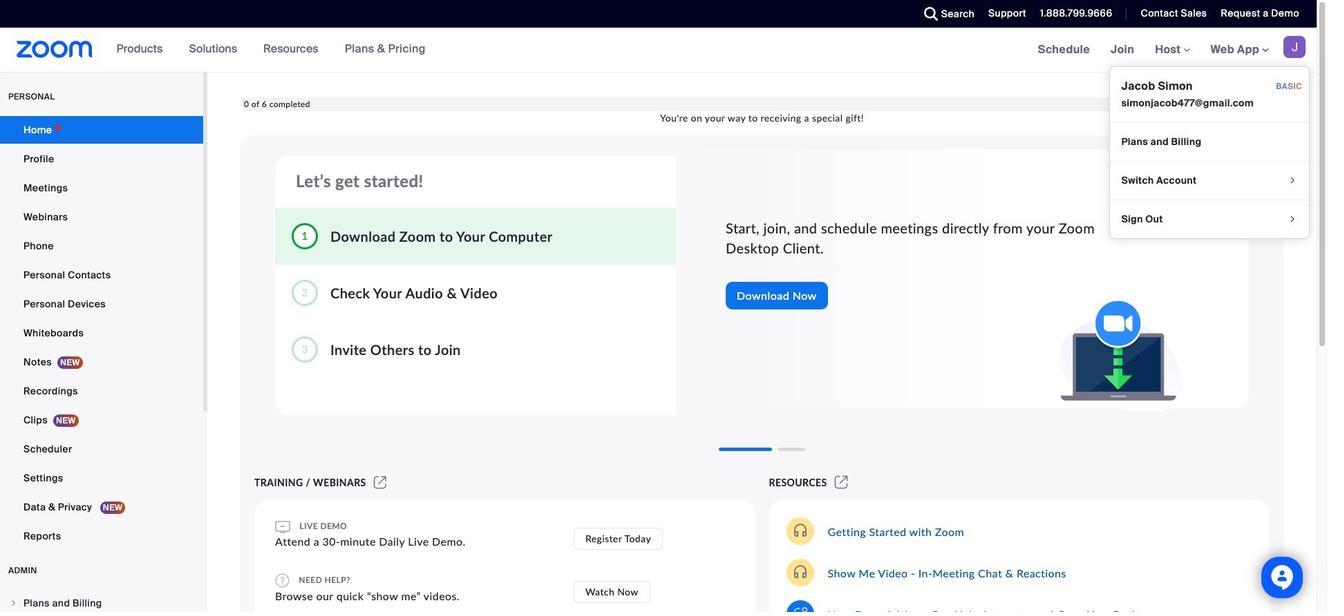 Task type: describe. For each thing, give the bounding box(es) containing it.
meetings navigation
[[1028, 28, 1317, 239]]

menu inside meetings navigation
[[1110, 66, 1311, 239]]

personal menu menu
[[0, 116, 203, 552]]

1 window new image from the left
[[372, 477, 389, 489]]

2 window new image from the left
[[833, 477, 851, 489]]

profile picture image
[[1284, 36, 1306, 58]]



Task type: locate. For each thing, give the bounding box(es) containing it.
1 horizontal spatial window new image
[[833, 477, 851, 489]]

0 horizontal spatial window new image
[[372, 477, 389, 489]]

product information navigation
[[106, 28, 436, 72]]

menu
[[1110, 66, 1311, 239]]

right image
[[10, 600, 18, 608]]

banner
[[0, 28, 1317, 239]]

menu item
[[0, 591, 203, 613]]

zoom logo image
[[17, 41, 92, 58]]

window new image
[[372, 477, 389, 489], [833, 477, 851, 489]]



Task type: vqa. For each thing, say whether or not it's contained in the screenshot.
Zoom Logo
yes



